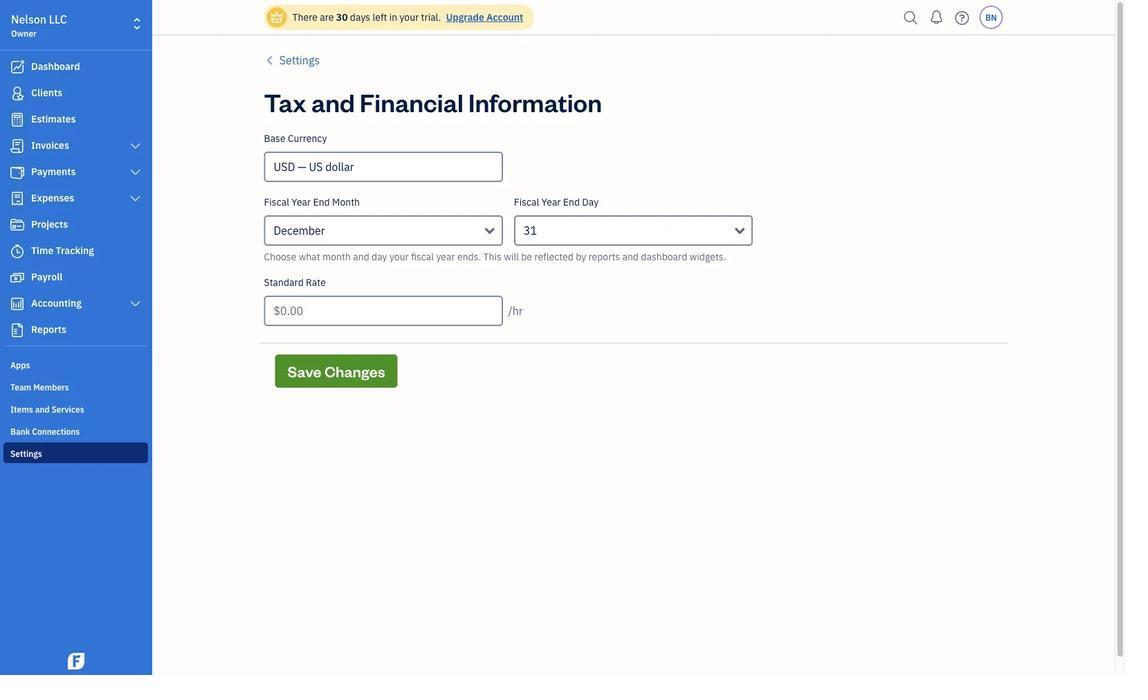 Task type: vqa. For each thing, say whether or not it's contained in the screenshot.
'$0.00 USD' associated with 5000-2
no



Task type: locate. For each thing, give the bounding box(es) containing it.
your right the day
[[390, 250, 409, 263]]

information
[[469, 85, 602, 118]]

Currency text field
[[266, 153, 502, 181]]

llc
[[49, 12, 67, 27]]

rate
[[306, 276, 326, 289]]

2 chevron large down image from the top
[[129, 193, 142, 204]]

chevron large down image for accounting
[[129, 298, 142, 309]]

nelson llc owner
[[11, 12, 67, 39]]

1 horizontal spatial settings
[[279, 53, 320, 68]]

fiscal up 31
[[514, 196, 540, 208]]

apps link
[[3, 354, 148, 375]]

and right items
[[35, 404, 50, 415]]

end
[[313, 196, 330, 208], [563, 196, 580, 208]]

3 chevron large down image from the top
[[129, 298, 142, 309]]

month
[[323, 250, 351, 263]]

standard rate
[[264, 276, 326, 289]]

choose
[[264, 250, 297, 263]]

year up december
[[292, 196, 311, 208]]

and inside main element
[[35, 404, 50, 415]]

dashboard image
[[9, 60, 26, 74]]

chevron large down image inside expenses link
[[129, 193, 142, 204]]

items and services
[[10, 404, 84, 415]]

2 end from the left
[[563, 196, 580, 208]]

invoice image
[[9, 139, 26, 153]]

2 year from the left
[[542, 196, 561, 208]]

choose what month and day your fiscal year ends. this will be reflected by reports and dashboard widgets.
[[264, 250, 727, 263]]

bank
[[10, 426, 30, 437]]

be
[[521, 250, 532, 263]]

day
[[582, 196, 599, 208]]

day
[[372, 250, 387, 263]]

account
[[487, 11, 524, 24]]

1 horizontal spatial year
[[542, 196, 561, 208]]

expenses
[[31, 191, 74, 204]]

clients link
[[3, 81, 148, 106]]

2 vertical spatial chevron large down image
[[129, 298, 142, 309]]

0 vertical spatial settings
[[279, 53, 320, 68]]

0 vertical spatial your
[[400, 11, 419, 24]]

financial
[[360, 85, 464, 118]]

fiscal year end month
[[264, 196, 360, 208]]

accounting link
[[3, 291, 148, 316]]

accounting
[[31, 297, 82, 309]]

and right reports
[[623, 250, 639, 263]]

year
[[292, 196, 311, 208], [542, 196, 561, 208]]

chevron large down image down chevron large down icon
[[129, 193, 142, 204]]

bank connections link
[[3, 420, 148, 441]]

projects
[[31, 218, 68, 231]]

upgrade account link
[[444, 11, 524, 24]]

chevron large down image up reports link
[[129, 298, 142, 309]]

Fiscal Year End Month field
[[264, 215, 503, 246]]

bank connections
[[10, 426, 80, 437]]

upgrade
[[446, 11, 484, 24]]

1 horizontal spatial fiscal
[[514, 196, 540, 208]]

0 horizontal spatial year
[[292, 196, 311, 208]]

currency
[[288, 132, 327, 145]]

fiscal up december
[[264, 196, 289, 208]]

chart image
[[9, 297, 26, 311]]

tax
[[264, 85, 306, 118]]

freshbooks image
[[65, 653, 87, 669]]

1 vertical spatial settings
[[10, 448, 42, 459]]

1 chevron large down image from the top
[[129, 141, 142, 152]]

search image
[[900, 7, 923, 28]]

payments
[[31, 165, 76, 178]]

estimate image
[[9, 113, 26, 127]]

settings inside "settings" link
[[10, 448, 42, 459]]

reports link
[[3, 318, 148, 343]]

settings down bank
[[10, 448, 42, 459]]

members
[[33, 381, 69, 393]]

estimates link
[[3, 107, 148, 132]]

your
[[400, 11, 419, 24], [390, 250, 409, 263]]

1 fiscal from the left
[[264, 196, 289, 208]]

project image
[[9, 218, 26, 232]]

1 end from the left
[[313, 196, 330, 208]]

base
[[264, 132, 286, 145]]

1 vertical spatial chevron large down image
[[129, 193, 142, 204]]

1 year from the left
[[292, 196, 311, 208]]

chevron large down image inside invoices link
[[129, 141, 142, 152]]

ends.
[[458, 250, 481, 263]]

apps
[[10, 359, 30, 370]]

in
[[390, 11, 397, 24]]

there are 30 days left in your trial. upgrade account
[[293, 11, 524, 24]]

0 horizontal spatial settings
[[10, 448, 42, 459]]

settings
[[279, 53, 320, 68], [10, 448, 42, 459]]

chevron large down image
[[129, 141, 142, 152], [129, 193, 142, 204], [129, 298, 142, 309]]

reports
[[31, 323, 66, 336]]

0 horizontal spatial end
[[313, 196, 330, 208]]

0 vertical spatial chevron large down image
[[129, 141, 142, 152]]

tracking
[[56, 244, 94, 257]]

team
[[10, 381, 31, 393]]

projects link
[[3, 213, 148, 237]]

and
[[311, 85, 355, 118], [353, 250, 370, 263], [623, 250, 639, 263], [35, 404, 50, 415]]

clients
[[31, 86, 62, 99]]

your right in
[[400, 11, 419, 24]]

fiscal
[[264, 196, 289, 208], [514, 196, 540, 208]]

2 fiscal from the left
[[514, 196, 540, 208]]

end left 'month'
[[313, 196, 330, 208]]

year for 31
[[542, 196, 561, 208]]

owner
[[11, 28, 37, 39]]

chevron large down image up chevron large down icon
[[129, 141, 142, 152]]

widgets.
[[690, 250, 727, 263]]

reports
[[589, 250, 620, 263]]

expenses link
[[3, 186, 148, 211]]

year left day
[[542, 196, 561, 208]]

1 horizontal spatial end
[[563, 196, 580, 208]]

0 horizontal spatial fiscal
[[264, 196, 289, 208]]

what
[[299, 250, 320, 263]]

this
[[484, 250, 502, 263]]

dashboard link
[[3, 55, 148, 80]]

time tracking link
[[3, 239, 148, 264]]

settings right chevronleft image
[[279, 53, 320, 68]]

invoices
[[31, 139, 69, 152]]

end left day
[[563, 196, 580, 208]]



Task type: describe. For each thing, give the bounding box(es) containing it.
connections
[[32, 426, 80, 437]]

1 vertical spatial your
[[390, 250, 409, 263]]

end for 31
[[563, 196, 580, 208]]

there
[[293, 11, 318, 24]]

payment image
[[9, 165, 26, 179]]

year
[[436, 250, 455, 263]]

reflected
[[535, 250, 574, 263]]

client image
[[9, 87, 26, 100]]

tax and financial information
[[264, 85, 602, 118]]

payroll
[[31, 270, 63, 283]]

time
[[31, 244, 53, 257]]

chevron large down image for expenses
[[129, 193, 142, 204]]

Standard Rate text field
[[264, 296, 503, 326]]

time tracking
[[31, 244, 94, 257]]

payments link
[[3, 160, 148, 185]]

save
[[288, 361, 322, 381]]

will
[[504, 250, 519, 263]]

estimates
[[31, 113, 76, 125]]

by
[[576, 250, 587, 263]]

dashboard
[[31, 60, 80, 73]]

chevron large down image for invoices
[[129, 141, 142, 152]]

money image
[[9, 271, 26, 285]]

month
[[332, 196, 360, 208]]

timer image
[[9, 244, 26, 258]]

notifications image
[[926, 3, 948, 31]]

settings button
[[264, 52, 320, 69]]

team members
[[10, 381, 69, 393]]

december
[[274, 223, 325, 238]]

save changes button
[[275, 354, 398, 388]]

settings link
[[3, 442, 148, 463]]

year for december
[[292, 196, 311, 208]]

left
[[373, 11, 387, 24]]

end for december
[[313, 196, 330, 208]]

are
[[320, 11, 334, 24]]

items and services link
[[3, 398, 148, 419]]

nelson
[[11, 12, 46, 27]]

fiscal for december
[[264, 196, 289, 208]]

fiscal for 31
[[514, 196, 540, 208]]

settings inside settings button
[[279, 53, 320, 68]]

standard
[[264, 276, 304, 289]]

base currency
[[264, 132, 327, 145]]

days
[[350, 11, 370, 24]]

payroll link
[[3, 265, 148, 290]]

dashboard
[[641, 250, 688, 263]]

bn
[[986, 12, 997, 23]]

changes
[[325, 361, 385, 381]]

crown image
[[270, 10, 284, 25]]

30
[[336, 11, 348, 24]]

items
[[10, 404, 33, 415]]

expense image
[[9, 192, 26, 206]]

save changes
[[288, 361, 385, 381]]

main element
[[0, 0, 187, 675]]

team members link
[[3, 376, 148, 397]]

fiscal year end day
[[514, 196, 599, 208]]

chevronleft image
[[264, 52, 277, 69]]

31
[[524, 223, 537, 238]]

services
[[52, 404, 84, 415]]

chevron large down image
[[129, 167, 142, 178]]

report image
[[9, 323, 26, 337]]

trial.
[[421, 11, 441, 24]]

and up currency
[[311, 85, 355, 118]]

invoices link
[[3, 134, 148, 159]]

/hr
[[509, 304, 523, 318]]

fiscal
[[411, 250, 434, 263]]

bn button
[[980, 6, 1004, 29]]

go to help image
[[952, 7, 974, 28]]

and left the day
[[353, 250, 370, 263]]

Fiscal Year End Day field
[[514, 215, 753, 246]]



